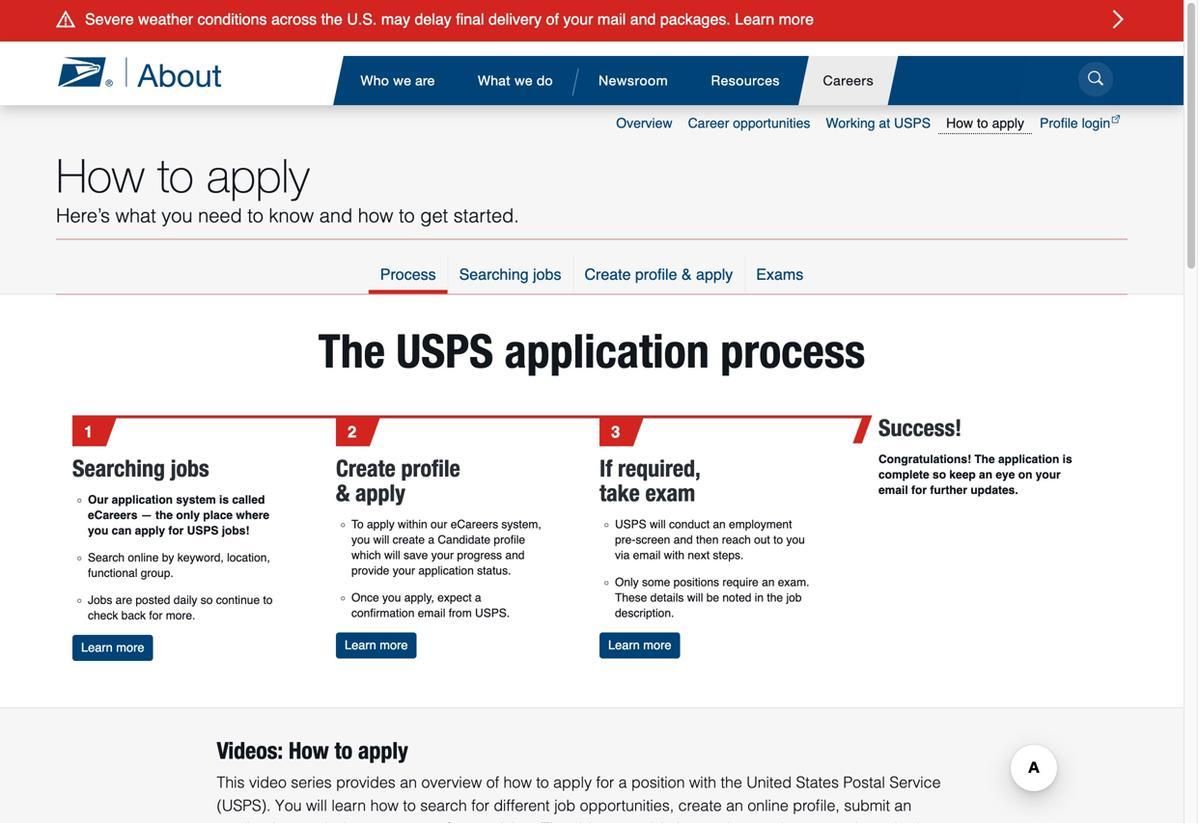 Task type: describe. For each thing, give the bounding box(es) containing it.
jobs inside searching jobs "link"
[[533, 266, 561, 283]]

need
[[198, 205, 242, 227]]

opportunities,
[[580, 797, 674, 815]]

service
[[890, 774, 941, 792]]

who we are
[[361, 72, 435, 88]]

of for across
[[546, 10, 559, 28]]

process
[[380, 266, 436, 283]]

jobs!
[[222, 525, 250, 538]]

more for searching jobs
[[116, 641, 144, 655]]

by
[[162, 552, 174, 565]]

online inside search online by keyword, location, functional group.
[[128, 552, 159, 565]]

learn right packages. at the right top of the page
[[735, 10, 775, 28]]

where
[[236, 509, 270, 523]]

candidate
[[438, 534, 491, 547]]

ecareers inside our application system is called ecareers — the only place where you can apply for usps jobs!
[[88, 509, 137, 523]]

updates.
[[971, 484, 1019, 497]]

continue
[[216, 594, 260, 608]]

your inside severe weather conditions across the u.s. may delay final delivery of your mail and packages. learn more link
[[563, 10, 593, 28]]

within
[[398, 518, 428, 532]]

delay
[[415, 10, 452, 28]]

next
[[688, 549, 710, 563]]

final
[[456, 10, 484, 28]]

profile inside to apply within our ecareers system, you will create a candidate profile which will save your progress and provide your application status.
[[494, 534, 525, 547]]

your inside congratulations! the application is complete so keep an eye on your email for further updates.
[[1036, 468, 1061, 482]]

careers link
[[799, 56, 899, 105]]

apply left exams
[[696, 266, 733, 283]]

1 vertical spatial create
[[336, 455, 396, 482]]

job inside videos: how to apply this video series provides an  overview of how to apply for a position with the united states postal service (usps). you will learn how to search for different job opportunities, create an  online profile, submit an application, and what to expect after applying. the  videos provide instructions on how to navigate both o
[[554, 797, 576, 815]]

1 vertical spatial profile
[[401, 455, 460, 482]]

login
[[1082, 115, 1111, 131]]

reach
[[722, 534, 751, 547]]

the inside our application system is called ecareers — the only place where you can apply for usps jobs!
[[156, 509, 173, 523]]

apply,
[[404, 592, 434, 605]]

the inside videos: how to apply this video series provides an  overview of how to apply for a position with the united states postal service (usps). you will learn how to search for different job opportunities, create an  online profile, submit an application, and what to expect after applying. the  videos provide instructions on how to navigate both o
[[721, 774, 742, 792]]

positions
[[674, 576, 719, 590]]

the inside only some positions require an exam. these details will be noted in the job description.
[[767, 592, 783, 605]]

severe
[[85, 10, 134, 28]]

overview link
[[609, 105, 680, 134]]

across
[[271, 10, 317, 28]]

what inside videos: how to apply this video series provides an  overview of how to apply for a position with the united states postal service (usps). you will learn how to search for different job opportunities, create an  online profile, submit an application, and what to expect after applying. the  videos provide instructions on how to navigate both o
[[332, 821, 365, 824]]

your down candidate
[[431, 549, 454, 563]]

what
[[478, 72, 511, 88]]

apply left the profile
[[992, 115, 1025, 131]]

which
[[352, 549, 381, 563]]

only
[[615, 576, 639, 590]]

exams link
[[745, 255, 815, 294]]

profile login
[[1040, 115, 1111, 131]]

delivery
[[489, 10, 542, 28]]

email inside once you apply, expect a confirmation email from usps.
[[418, 607, 446, 621]]

and inside usps will conduct an employment pre-screen and then reach out to you via email with next steps.
[[674, 534, 693, 547]]

screen
[[636, 534, 671, 547]]

packages.
[[660, 10, 731, 28]]

steps.
[[713, 549, 744, 563]]

usps will conduct an employment pre-screen and then reach out to you via email with next steps.
[[615, 518, 805, 563]]

—
[[141, 509, 152, 523]]

ecareers inside to apply within our ecareers system, you will create a candidate profile which will save your progress and provide your application status.
[[451, 518, 498, 532]]

usps right at
[[894, 115, 931, 131]]

expect inside once you apply, expect a confirmation email from usps.
[[438, 592, 472, 605]]

apply up provides
[[358, 737, 408, 765]]

how down provides
[[370, 797, 399, 815]]

profile,
[[793, 797, 840, 815]]

will inside videos: how to apply this video series provides an  overview of how to apply for a position with the united states postal service (usps). you will learn how to search for different job opportunities, create an  online profile, submit an application, and what to expect after applying. the  videos provide instructions on how to navigate both o
[[306, 797, 327, 815]]

you inside how to apply here's what you need to know and how to get started.
[[162, 205, 193, 227]]

will inside usps will conduct an employment pre-screen and then reach out to you via email with next steps.
[[650, 518, 666, 532]]

if
[[600, 455, 613, 482]]

are inside jobs are posted daily so continue to check back for more.
[[116, 594, 132, 608]]

resources
[[711, 72, 780, 88]]

from
[[449, 607, 472, 621]]

called
[[232, 494, 265, 507]]

postal
[[843, 774, 886, 792]]

only some positions require an exam. these details will be noted in the job description.
[[615, 576, 810, 621]]

your down save
[[393, 565, 415, 578]]

success!
[[879, 414, 962, 442]]

is for application
[[1063, 453, 1073, 466]]

what we do
[[478, 72, 553, 88]]

apply inside how to apply here's what you need to know and how to get started.
[[207, 148, 310, 202]]

u.s.
[[347, 10, 377, 28]]

exam
[[646, 480, 696, 507]]

how down profile,
[[781, 821, 810, 824]]

email inside usps will conduct an employment pre-screen and then reach out to you via email with next steps.
[[633, 549, 661, 563]]

for up opportunities,
[[596, 774, 614, 792]]

functional
[[88, 567, 137, 581]]

learn more link for apply
[[336, 633, 417, 659]]

create profile & apply link
[[573, 255, 745, 294]]

1 vertical spatial searching jobs
[[72, 455, 209, 482]]

career opportunities link
[[680, 105, 818, 134]]

then
[[696, 534, 719, 547]]

will left save
[[384, 549, 400, 563]]

application inside to apply within our ecareers system, you will create a candidate profile which will save your progress and provide your application status.
[[419, 565, 474, 578]]

who
[[361, 72, 389, 88]]

our application system is called ecareers — the only place where you can apply for usps jobs!
[[88, 494, 270, 538]]

our
[[431, 518, 447, 532]]

our
[[88, 494, 108, 507]]

usps down process link
[[396, 324, 493, 379]]

an right provides
[[400, 774, 417, 792]]

email inside congratulations! the application is complete so keep an eye on your email for further updates.
[[879, 484, 908, 497]]

searching jobs link
[[448, 255, 573, 294]]

to inside usps will conduct an employment pre-screen and then reach out to you via email with next steps.
[[774, 534, 783, 547]]

(usps).
[[217, 797, 271, 815]]

further
[[930, 484, 968, 497]]

profile
[[1040, 115, 1078, 131]]

so inside jobs are posted daily so continue to check back for more.
[[201, 594, 213, 608]]

how to apply
[[946, 115, 1025, 131]]

you inside usps will conduct an employment pre-screen and then reach out to you via email with next steps.
[[787, 534, 805, 547]]

learn more for exam
[[608, 639, 672, 653]]

the left the u.s.
[[321, 10, 343, 28]]

required,
[[618, 455, 701, 482]]

group.
[[141, 567, 174, 581]]

the inside congratulations! the application is complete so keep an eye on your email for further updates.
[[975, 453, 995, 466]]

working at usps link
[[818, 105, 939, 134]]

you
[[275, 797, 302, 815]]

0 horizontal spatial learn more link
[[72, 636, 153, 661]]

jobs are posted daily so continue to check back for more.
[[88, 594, 273, 623]]

via
[[615, 549, 630, 563]]

expect inside videos: how to apply this video series provides an  overview of how to apply for a position with the united states postal service (usps). you will learn how to search for different job opportunities, create an  online profile, submit an application, and what to expect after applying. the  videos provide instructions on how to navigate both o
[[386, 821, 434, 824]]

congratulations!
[[879, 453, 971, 466]]

application down create profile & apply link
[[505, 324, 710, 379]]

searching jobs inside "link"
[[459, 266, 561, 283]]

provide inside videos: how to apply this video series provides an  overview of how to apply for a position with the united states postal service (usps). you will learn how to search for different job opportunities, create an  online profile, submit an application, and what to expect after applying. the  videos provide instructions on how to navigate both o
[[621, 821, 673, 824]]

weather
[[138, 10, 193, 28]]

videos
[[571, 821, 617, 824]]

job inside only some positions require an exam. these details will be noted in the job description.
[[787, 592, 802, 605]]

a inside videos: how to apply this video series provides an  overview of how to apply for a position with the united states postal service (usps). you will learn how to search for different job opportunities, create an  online profile, submit an application, and what to expect after applying. the  videos provide instructions on how to navigate both o
[[619, 774, 627, 792]]

apply inside our application system is called ecareers — the only place where you can apply for usps jobs!
[[135, 525, 165, 538]]

progress
[[457, 549, 502, 563]]

require
[[723, 576, 759, 590]]

working
[[826, 115, 875, 131]]

process link
[[369, 255, 448, 294]]

apply up videos
[[553, 774, 592, 792]]

save
[[404, 549, 428, 563]]

searching inside "link"
[[459, 266, 529, 283]]

how for how to apply
[[946, 115, 974, 131]]

an up instructions
[[726, 797, 744, 815]]

profile login link
[[1032, 105, 1128, 134]]

0 vertical spatial the
[[318, 324, 385, 379]]

a inside to apply within our ecareers system, you will create a candidate profile which will save your progress and provide your application status.
[[428, 534, 435, 547]]

provide inside to apply within our ecareers system, you will create a candidate profile which will save your progress and provide your application status.
[[352, 565, 390, 578]]

eye
[[996, 468, 1015, 482]]

an inside usps will conduct an employment pre-screen and then reach out to you via email with next steps.
[[713, 518, 726, 532]]

conditions
[[197, 10, 267, 28]]

apply up to
[[355, 480, 406, 507]]

confirmation
[[352, 607, 415, 621]]

how to apply here's what you need to know and how to get started.
[[56, 148, 519, 227]]

conduct
[[669, 518, 710, 532]]

more.
[[166, 609, 195, 623]]



Task type: vqa. For each thing, say whether or not it's contained in the screenshot.
the online inside the search online by keyword, location, functional group.
yes



Task type: locate. For each thing, give the bounding box(es) containing it.
0 horizontal spatial what
[[115, 205, 156, 227]]

0 horizontal spatial searching
[[72, 455, 165, 482]]

a inside once you apply, expect a confirmation email from usps.
[[475, 592, 481, 605]]

learn for searching jobs
[[81, 641, 113, 655]]

an up both
[[895, 797, 912, 815]]

of
[[546, 10, 559, 28], [486, 774, 499, 792]]

to inside jobs are posted daily so continue to check back for more.
[[263, 594, 273, 608]]

0 horizontal spatial searching jobs
[[72, 455, 209, 482]]

create down within
[[393, 534, 425, 547]]

email
[[879, 484, 908, 497], [633, 549, 661, 563], [418, 607, 446, 621]]

learn more down confirmation
[[345, 639, 408, 653]]

so inside congratulations! the application is complete so keep an eye on your email for further updates.
[[933, 468, 946, 482]]

0 horizontal spatial create profile & apply
[[336, 455, 460, 507]]

you inside once you apply, expect a confirmation email from usps.
[[382, 592, 401, 605]]

more down confirmation
[[380, 639, 408, 653]]

we for who
[[393, 72, 411, 88]]

with inside usps will conduct an employment pre-screen and then reach out to you via email with next steps.
[[664, 549, 685, 563]]

a
[[428, 534, 435, 547], [475, 592, 481, 605], [619, 774, 627, 792]]

0 horizontal spatial jobs
[[171, 455, 209, 482]]

how up different
[[504, 774, 532, 792]]

more up resources
[[779, 10, 814, 28]]

2 horizontal spatial profile
[[635, 266, 677, 283]]

email down complete
[[879, 484, 908, 497]]

the down process link
[[318, 324, 385, 379]]

videos: how to apply this video series provides an  overview of how to apply for a position with the united states postal service (usps). you will learn how to search for different job opportunities, create an  online profile, submit an application, and what to expect after applying. the  videos provide instructions on how to navigate both o
[[217, 737, 954, 824]]

these
[[615, 592, 647, 605]]

for down posted on the left bottom of page
[[149, 609, 163, 623]]

1 horizontal spatial are
[[415, 72, 435, 88]]

apply down —
[[135, 525, 165, 538]]

of inside videos: how to apply this video series provides an  overview of how to apply for a position with the united states postal service (usps). you will learn how to search for different job opportunities, create an  online profile, submit an application, and what to expect after applying. the  videos provide instructions on how to navigate both o
[[486, 774, 499, 792]]

usps about website nameplate image
[[56, 56, 221, 88]]

more down back
[[116, 641, 144, 655]]

1 horizontal spatial learn more
[[345, 639, 408, 653]]

submit
[[844, 797, 890, 815]]

know
[[269, 205, 314, 227]]

ecareers up can
[[88, 509, 137, 523]]

your right eye
[[1036, 468, 1061, 482]]

job up videos
[[554, 797, 576, 815]]

of up different
[[486, 774, 499, 792]]

what
[[115, 205, 156, 227], [332, 821, 365, 824]]

with left 'next'
[[664, 549, 685, 563]]

1 we from the left
[[393, 72, 411, 88]]

who we are link
[[336, 56, 460, 105]]

0 vertical spatial of
[[546, 10, 559, 28]]

online down united
[[748, 797, 789, 815]]

started.
[[454, 205, 519, 227]]

apply right to
[[367, 518, 395, 532]]

details
[[651, 592, 684, 605]]

create inside videos: how to apply this video series provides an  overview of how to apply for a position with the united states postal service (usps). you will learn how to search for different job opportunities, create an  online profile, submit an application, and what to expect after applying. the  videos provide instructions on how to navigate both o
[[678, 797, 722, 815]]

1 vertical spatial is
[[219, 494, 229, 507]]

0 horizontal spatial on
[[760, 821, 777, 824]]

what right here's
[[115, 205, 156, 227]]

0 horizontal spatial expect
[[386, 821, 434, 824]]

learn down description.
[[608, 639, 640, 653]]

1 vertical spatial are
[[116, 594, 132, 608]]

what down learn
[[332, 821, 365, 824]]

of right "delivery"
[[546, 10, 559, 28]]

0 horizontal spatial email
[[418, 607, 446, 621]]

status.
[[477, 565, 511, 578]]

1 vertical spatial create profile & apply
[[336, 455, 460, 507]]

1 horizontal spatial create profile & apply
[[585, 266, 733, 283]]

0 vertical spatial is
[[1063, 453, 1073, 466]]

is inside congratulations! the application is complete so keep an eye on your email for further updates.
[[1063, 453, 1073, 466]]

keyword,
[[177, 552, 224, 565]]

create up the usps application process
[[585, 266, 631, 283]]

you inside our application system is called ecareers — the only place where you can apply for usps jobs!
[[88, 525, 108, 538]]

1 horizontal spatial a
[[475, 592, 481, 605]]

1 horizontal spatial job
[[787, 592, 802, 605]]

1 horizontal spatial what
[[332, 821, 365, 824]]

how right at
[[946, 115, 974, 131]]

on inside congratulations! the application is complete so keep an eye on your email for further updates.
[[1019, 468, 1033, 482]]

place
[[203, 509, 233, 523]]

and inside to apply within our ecareers system, you will create a candidate profile which will save your progress and provide your application status.
[[505, 549, 525, 563]]

0 vertical spatial provide
[[352, 565, 390, 578]]

on inside videos: how to apply this video series provides an  overview of how to apply for a position with the united states postal service (usps). you will learn how to search for different job opportunities, create an  online profile, submit an application, and what to expect after applying. the  videos provide instructions on how to navigate both o
[[760, 821, 777, 824]]

apply up the know
[[207, 148, 310, 202]]

0 vertical spatial create
[[393, 534, 425, 547]]

create profile & apply
[[585, 266, 733, 283], [336, 455, 460, 507]]

1 horizontal spatial online
[[748, 797, 789, 815]]

0 horizontal spatial ecareers
[[88, 509, 137, 523]]

2 vertical spatial the
[[541, 821, 567, 824]]

application inside congratulations! the application is complete so keep an eye on your email for further updates.
[[999, 453, 1060, 466]]

an inside congratulations! the application is complete so keep an eye on your email for further updates.
[[979, 468, 993, 482]]

learn more link down "check"
[[72, 636, 153, 661]]

create inside to apply within our ecareers system, you will create a candidate profile which will save your progress and provide your application status.
[[393, 534, 425, 547]]

1 horizontal spatial create
[[678, 797, 722, 815]]

so up further
[[933, 468, 946, 482]]

only
[[176, 509, 200, 523]]

create
[[393, 534, 425, 547], [678, 797, 722, 815]]

will inside only some positions require an exam. these details will be noted in the job description.
[[687, 592, 703, 605]]

1 horizontal spatial we
[[515, 72, 533, 88]]

create up instructions
[[678, 797, 722, 815]]

newsroom link
[[574, 56, 693, 105]]

and inside how to apply here's what you need to know and how to get started.
[[319, 205, 353, 227]]

learn more link down description.
[[600, 633, 680, 659]]

1 vertical spatial create
[[678, 797, 722, 815]]

video
[[249, 774, 287, 792]]

learn more link down confirmation
[[336, 633, 417, 659]]

series
[[291, 774, 332, 792]]

and right the know
[[319, 205, 353, 227]]

how inside videos: how to apply this video series provides an  overview of how to apply for a position with the united states postal service (usps). you will learn how to search for different job opportunities, create an  online profile, submit an application, and what to expect after applying. the  videos provide instructions on how to navigate both o
[[289, 737, 329, 765]]

usps up pre-
[[615, 518, 647, 532]]

exams
[[756, 266, 804, 283]]

expect up the from
[[438, 592, 472, 605]]

1 vertical spatial expect
[[386, 821, 434, 824]]

0 horizontal spatial so
[[201, 594, 213, 608]]

this
[[217, 774, 245, 792]]

2 horizontal spatial the
[[975, 453, 995, 466]]

0 horizontal spatial we
[[393, 72, 411, 88]]

1 vertical spatial the
[[975, 453, 995, 466]]

email down apply,
[[418, 607, 446, 621]]

0 horizontal spatial learn more
[[81, 641, 144, 655]]

0 horizontal spatial are
[[116, 594, 132, 608]]

learn more link for exam
[[600, 633, 680, 659]]

0 horizontal spatial the
[[318, 324, 385, 379]]

so right daily
[[201, 594, 213, 608]]

0 horizontal spatial &
[[336, 480, 350, 507]]

0 horizontal spatial online
[[128, 552, 159, 565]]

states
[[796, 774, 839, 792]]

the right —
[[156, 509, 173, 523]]

0 horizontal spatial provide
[[352, 565, 390, 578]]

how to apply link
[[939, 105, 1032, 134]]

jobs up the usps application process
[[533, 266, 561, 283]]

0 vertical spatial &
[[682, 266, 692, 283]]

0 vertical spatial what
[[115, 205, 156, 227]]

1 horizontal spatial so
[[933, 468, 946, 482]]

0 horizontal spatial with
[[664, 549, 685, 563]]

application down save
[[419, 565, 474, 578]]

newsroom
[[599, 72, 668, 88]]

searching up our
[[72, 455, 165, 482]]

how left get
[[358, 205, 393, 227]]

both
[[894, 821, 925, 824]]

how
[[358, 205, 393, 227], [504, 774, 532, 792], [370, 797, 399, 815], [781, 821, 810, 824]]

for down complete
[[912, 484, 927, 497]]

0 horizontal spatial a
[[428, 534, 435, 547]]

search
[[88, 552, 125, 565]]

1 horizontal spatial ecareers
[[451, 518, 498, 532]]

may
[[381, 10, 410, 28]]

1 horizontal spatial &
[[682, 266, 692, 283]]

with inside videos: how to apply this video series provides an  overview of how to apply for a position with the united states postal service (usps). you will learn how to search for different job opportunities, create an  online profile, submit an application, and what to expect after applying. the  videos provide instructions on how to navigate both o
[[689, 774, 717, 792]]

application inside our application system is called ecareers — the only place where you can apply for usps jobs!
[[112, 494, 173, 507]]

on
[[1019, 468, 1033, 482], [760, 821, 777, 824]]

will down series
[[306, 797, 327, 815]]

2 vertical spatial profile
[[494, 534, 525, 547]]

learn more down description.
[[608, 639, 672, 653]]

searching down started. on the left
[[459, 266, 529, 283]]

a down our
[[428, 534, 435, 547]]

overview
[[421, 774, 482, 792]]

1 horizontal spatial searching
[[459, 266, 529, 283]]

with up instructions
[[689, 774, 717, 792]]

for
[[912, 484, 927, 497], [168, 525, 184, 538], [149, 609, 163, 623], [596, 774, 614, 792], [472, 797, 490, 815]]

career opportunities
[[688, 115, 811, 131]]

1 horizontal spatial profile
[[494, 534, 525, 547]]

ecareers
[[88, 509, 137, 523], [451, 518, 498, 532]]

0 vertical spatial email
[[879, 484, 908, 497]]

2 horizontal spatial email
[[879, 484, 908, 497]]

toggle search form image
[[1088, 70, 1104, 88]]

you inside to apply within our ecareers system, you will create a candidate profile which will save your progress and provide your application status.
[[352, 534, 370, 547]]

2 vertical spatial how
[[289, 737, 329, 765]]

0 vertical spatial so
[[933, 468, 946, 482]]

0 vertical spatial online
[[128, 552, 159, 565]]

is inside our application system is called ecareers — the only place where you can apply for usps jobs!
[[219, 494, 229, 507]]

working at usps
[[826, 115, 931, 131]]

an up then
[[713, 518, 726, 532]]

get
[[420, 205, 448, 227]]

online up group.
[[128, 552, 159, 565]]

1 horizontal spatial jobs
[[533, 266, 561, 283]]

learn for create profile
[[345, 639, 376, 653]]

will
[[650, 518, 666, 532], [373, 534, 390, 547], [384, 549, 400, 563], [687, 592, 703, 605], [306, 797, 327, 815]]

1 horizontal spatial searching jobs
[[459, 266, 561, 283]]

of for apply
[[486, 774, 499, 792]]

mail
[[598, 10, 626, 28]]

&
[[682, 266, 692, 283], [336, 480, 350, 507]]

once you apply, expect a confirmation email from usps.
[[352, 592, 510, 621]]

some
[[642, 576, 671, 590]]

how for how to apply here's what you need to know and how to get started.
[[56, 148, 145, 202]]

congratulations! the application is complete so keep an eye on your email for further updates.
[[879, 453, 1073, 497]]

how up series
[[289, 737, 329, 765]]

1 horizontal spatial expect
[[438, 592, 472, 605]]

0 horizontal spatial of
[[486, 774, 499, 792]]

severe weather conditions across the u.s. may delay final delivery of your mail and packages. learn more
[[85, 10, 814, 28]]

an up updates.
[[979, 468, 993, 482]]

how inside how to apply here's what you need to know and how to get started.
[[56, 148, 145, 202]]

1 horizontal spatial of
[[546, 10, 559, 28]]

1 vertical spatial searching
[[72, 455, 165, 482]]

do
[[537, 72, 553, 88]]

0 vertical spatial create profile & apply
[[585, 266, 733, 283]]

& left exams
[[682, 266, 692, 283]]

you left can
[[88, 525, 108, 538]]

2 vertical spatial email
[[418, 607, 446, 621]]

noted
[[723, 592, 752, 605]]

in
[[755, 592, 764, 605]]

how up here's
[[56, 148, 145, 202]]

to
[[352, 518, 364, 532]]

a up usps.
[[475, 592, 481, 605]]

application up eye
[[999, 453, 1060, 466]]

learn more down "check"
[[81, 641, 144, 655]]

0 horizontal spatial how
[[56, 148, 145, 202]]

here's
[[56, 205, 110, 227]]

a up opportunities,
[[619, 774, 627, 792]]

2 we from the left
[[515, 72, 533, 88]]

0 vertical spatial jobs
[[533, 266, 561, 283]]

learn for if required,
[[608, 639, 640, 653]]

1 horizontal spatial is
[[1063, 453, 1073, 466]]

2 horizontal spatial learn more
[[608, 639, 672, 653]]

for up applying.
[[472, 797, 490, 815]]

an inside only some positions require an exam. these details will be noted in the job description.
[[762, 576, 775, 590]]

for inside our application system is called ecareers — the only place where you can apply for usps jobs!
[[168, 525, 184, 538]]

search
[[420, 797, 467, 815]]

1 vertical spatial jobs
[[171, 455, 209, 482]]

1 horizontal spatial create
[[585, 266, 631, 283]]

1 vertical spatial &
[[336, 480, 350, 507]]

learn more
[[345, 639, 408, 653], [608, 639, 672, 653], [81, 641, 144, 655]]

ecareers up candidate
[[451, 518, 498, 532]]

1 horizontal spatial with
[[689, 774, 717, 792]]

an up in at the bottom of the page
[[762, 576, 775, 590]]

application up —
[[112, 494, 173, 507]]

learn more for apply
[[345, 639, 408, 653]]

and inside videos: how to apply this video series provides an  overview of how to apply for a position with the united states postal service (usps). you will learn how to search for different job opportunities, create an  online profile, submit an application, and what to expect after applying. the  videos provide instructions on how to navigate both o
[[301, 821, 328, 824]]

1 vertical spatial how
[[56, 148, 145, 202]]

more for create profile
[[380, 639, 408, 653]]

back
[[121, 609, 146, 623]]

the down different
[[541, 821, 567, 824]]

create up to
[[336, 455, 396, 482]]

1 vertical spatial provide
[[621, 821, 673, 824]]

0 vertical spatial job
[[787, 592, 802, 605]]

1 horizontal spatial the
[[541, 821, 567, 824]]

for inside congratulations! the application is complete so keep an eye on your email for further updates.
[[912, 484, 927, 497]]

for inside jobs are posted daily so continue to check back for more.
[[149, 609, 163, 623]]

your left mail
[[563, 10, 593, 28]]

jobs
[[533, 266, 561, 283], [171, 455, 209, 482]]

1 vertical spatial email
[[633, 549, 661, 563]]

0 vertical spatial create
[[585, 266, 631, 283]]

more for if required,
[[643, 639, 672, 653]]

and down conduct
[[674, 534, 693, 547]]

1 horizontal spatial provide
[[621, 821, 673, 824]]

what inside how to apply here's what you need to know and how to get started.
[[115, 205, 156, 227]]

will up 'which'
[[373, 534, 390, 547]]

you down to
[[352, 534, 370, 547]]

apply
[[992, 115, 1025, 131], [207, 148, 310, 202], [696, 266, 733, 283], [355, 480, 406, 507], [367, 518, 395, 532], [135, 525, 165, 538], [358, 737, 408, 765], [553, 774, 592, 792]]

online inside videos: how to apply this video series provides an  overview of how to apply for a position with the united states postal service (usps). you will learn how to search for different job opportunities, create an  online profile, submit an application, and what to expect after applying. the  videos provide instructions on how to navigate both o
[[748, 797, 789, 815]]

learn down confirmation
[[345, 639, 376, 653]]

instructions
[[677, 821, 756, 824]]

is for system
[[219, 494, 229, 507]]

career
[[688, 115, 729, 131]]

1 vertical spatial on
[[760, 821, 777, 824]]

an
[[979, 468, 993, 482], [713, 518, 726, 532], [762, 576, 775, 590], [400, 774, 417, 792], [726, 797, 744, 815], [895, 797, 912, 815]]

we left do
[[515, 72, 533, 88]]

is
[[1063, 453, 1073, 466], [219, 494, 229, 507]]

learn
[[735, 10, 775, 28], [345, 639, 376, 653], [608, 639, 640, 653], [81, 641, 113, 655]]

1 horizontal spatial how
[[289, 737, 329, 765]]

and right mail
[[630, 10, 656, 28]]

the inside videos: how to apply this video series provides an  overview of how to apply for a position with the united states postal service (usps). you will learn how to search for different job opportunities, create an  online profile, submit an application, and what to expect after applying. the  videos provide instructions on how to navigate both o
[[541, 821, 567, 824]]

on down united
[[760, 821, 777, 824]]

apply inside to apply within our ecareers system, you will create a candidate profile which will save your progress and provide your application status.
[[367, 518, 395, 532]]

1 vertical spatial with
[[689, 774, 717, 792]]

0 vertical spatial with
[[664, 549, 685, 563]]

1 vertical spatial what
[[332, 821, 365, 824]]

usps.
[[475, 607, 510, 621]]

& right called
[[336, 480, 350, 507]]

0 horizontal spatial is
[[219, 494, 229, 507]]

provide down opportunities,
[[621, 821, 673, 824]]

the up keep
[[975, 453, 995, 466]]

and
[[630, 10, 656, 28], [319, 205, 353, 227], [674, 534, 693, 547], [505, 549, 525, 563], [301, 821, 328, 824]]

out
[[754, 534, 770, 547]]

so
[[933, 468, 946, 482], [201, 594, 213, 608]]

the left united
[[721, 774, 742, 792]]

jobs
[[88, 594, 112, 608]]

0 vertical spatial profile
[[635, 266, 677, 283]]

resources link
[[687, 56, 805, 105]]

0 horizontal spatial create
[[393, 534, 425, 547]]

application,
[[217, 821, 297, 824]]

0 horizontal spatial job
[[554, 797, 576, 815]]

usps inside our application system is called ecareers — the only place where you can apply for usps jobs!
[[187, 525, 219, 538]]

are up back
[[116, 594, 132, 608]]

you left need
[[162, 205, 193, 227]]

to inside how to apply link
[[977, 115, 989, 131]]

0 vertical spatial searching jobs
[[459, 266, 561, 283]]

how inside how to apply here's what you need to know and how to get started.
[[358, 205, 393, 227]]

usps inside usps will conduct an employment pre-screen and then reach out to you via email with next steps.
[[615, 518, 647, 532]]

1 vertical spatial job
[[554, 797, 576, 815]]

1 horizontal spatial learn more link
[[336, 633, 417, 659]]

0 vertical spatial are
[[415, 72, 435, 88]]

united
[[747, 774, 792, 792]]

usps down the only at the bottom left of the page
[[187, 525, 219, 538]]

we right who
[[393, 72, 411, 88]]

0 vertical spatial expect
[[438, 592, 472, 605]]

1 horizontal spatial email
[[633, 549, 661, 563]]

exam.
[[778, 576, 810, 590]]

daily
[[174, 594, 197, 608]]

process
[[721, 324, 866, 379]]

1 vertical spatial so
[[201, 594, 213, 608]]

2 horizontal spatial a
[[619, 774, 627, 792]]

2 horizontal spatial learn more link
[[600, 633, 680, 659]]

and down you
[[301, 821, 328, 824]]

searching jobs down started. on the left
[[459, 266, 561, 283]]

expect
[[438, 592, 472, 605], [386, 821, 434, 824]]

will down positions
[[687, 592, 703, 605]]

1 horizontal spatial on
[[1019, 468, 1033, 482]]

we for what
[[515, 72, 533, 88]]

are right who
[[415, 72, 435, 88]]



